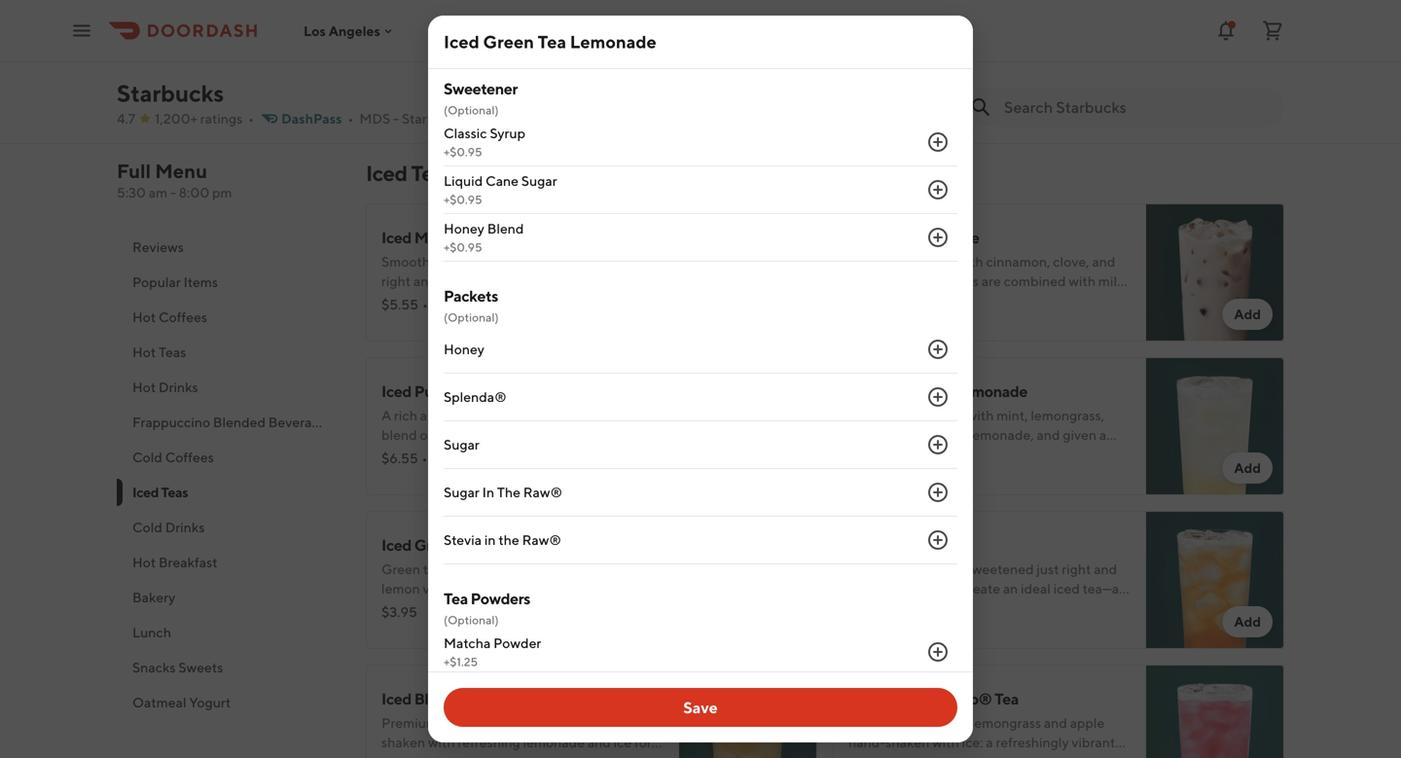 Task type: locate. For each thing, give the bounding box(es) containing it.
0 horizontal spatial iced teas
[[132, 484, 188, 500]]

lightly inside iced green tea lemonade green tea blended with mint, lemongrass, lemon verbena and lemonade, and given a good shake with ice. lightly flavored and oh- so-refreshing!
[[976, 446, 1019, 462]]

coffees down popular items
[[159, 309, 207, 325]]

tea right "tango®"
[[995, 689, 1019, 708]]

2 cold from the top
[[132, 519, 162, 535]]

the
[[497, 484, 521, 500]]

lemon left verbena on the right
[[849, 427, 887, 443]]

blend
[[487, 220, 524, 236]]

0 horizontal spatial premium
[[381, 715, 438, 731]]

0 horizontal spatial ice.
[[381, 600, 403, 616]]

good.
[[477, 292, 513, 308]]

increase quantity by 1 image up spices
[[926, 226, 950, 249]]

1 (optional) from the top
[[444, 103, 499, 117]]

0 vertical spatial mint,
[[997, 407, 1028, 423]]

ice.
[[572, 273, 593, 289], [952, 446, 973, 462], [381, 600, 403, 616]]

tea left powders
[[444, 589, 468, 608]]

syrup up iced green tea lemonade
[[540, 13, 575, 29]]

of down passion
[[900, 715, 912, 731]]

bakery
[[132, 589, 175, 605]]

tea up creamy
[[469, 228, 493, 247]]

1 vertical spatial just
[[1037, 561, 1059, 577]]

iced up the rich
[[849, 536, 879, 554]]

hot down hot teas
[[132, 379, 156, 395]]

sweetener
[[444, 79, 518, 98]]

0 vertical spatial flavored
[[1021, 446, 1072, 462]]

ice. inside iced green tea lemonade green tea blended with mint, lemongrass, lemon verbena and lemonade, and given a good shake with ice. lightly flavored and oh- so-refreshing!
[[952, 446, 973, 462]]

infused inside "iced passion tango® tea a blend of hibiscus, lemongrass and apple hand-shaken with ice: a refreshingly vibrant tea infused with the color of passion"
[[871, 754, 917, 758]]

raw® right the in
[[522, 532, 561, 548]]

2 milk from the left
[[1099, 273, 1124, 289]]

oh-
[[1101, 446, 1123, 462], [531, 600, 553, 616]]

and
[[433, 253, 456, 270], [1092, 253, 1116, 270], [413, 273, 437, 289], [849, 292, 872, 308], [1093, 292, 1117, 308], [943, 427, 966, 443], [1037, 427, 1060, 443], [1075, 446, 1098, 462], [637, 561, 660, 577], [1094, 561, 1117, 577], [479, 580, 503, 596], [505, 600, 528, 616], [875, 600, 898, 616], [1044, 715, 1067, 731], [588, 734, 611, 750]]

oh- down lemongrass,
[[1101, 446, 1123, 462]]

latte inside iced chai tea latte black tea infused with cinnamon, clove, and other warming spices are combined with milk and ice for the perfect balance of sweet and spicy.
[[943, 228, 979, 247]]

drinks up "frappuccino"
[[159, 379, 198, 395]]

tea powders (optional)
[[444, 589, 530, 627]]

the for iced passion tango® tea
[[949, 754, 970, 758]]

0 vertical spatial lightly
[[976, 446, 1019, 462]]

1 horizontal spatial lemonade
[[570, 31, 657, 52]]

sugar in the raw®
[[444, 484, 563, 500]]

black for iced black tea
[[881, 536, 919, 554]]

a inside iced green tea green tea blended with mint, lemongrass and lemon verbena, and given a good shake with ice. lightly flavored and oh-so-refreshing!
[[542, 580, 549, 596]]

iced
[[381, 6, 412, 25], [444, 31, 480, 52], [366, 161, 407, 186], [381, 228, 412, 247], [849, 228, 879, 247], [381, 382, 412, 400], [849, 382, 879, 400], [132, 484, 159, 500], [381, 536, 412, 554], [849, 536, 879, 554], [381, 689, 412, 708], [849, 689, 879, 708]]

tea up verbena on the right
[[890, 407, 910, 423]]

3 increase quantity by 1 image from the top
[[926, 481, 950, 504]]

0 horizontal spatial lemon
[[381, 580, 420, 596]]

of down refreshingly
[[1007, 754, 1019, 758]]

infused up the warming
[[908, 253, 954, 270]]

ice up "spicy."
[[875, 292, 893, 308]]

2 horizontal spatial ice
[[925, 580, 943, 596]]

0 vertical spatial black
[[849, 253, 883, 270]]

1 vertical spatial teas
[[159, 344, 186, 360]]

tea inside iced green tea lemonade green tea blended with mint, lemongrass, lemon verbena and lemonade, and given a good shake with ice. lightly flavored and oh- so-refreshing!
[[927, 382, 951, 400]]

syrup
[[540, 13, 575, 29], [490, 125, 525, 141]]

iced green tea image
[[679, 511, 817, 649]]

black inside the iced black tea lemonade premium black tea sweetened just right, then shaken with refreshing lemonade and ice for this arnold palmer-inspired beverage.
[[414, 689, 452, 708]]

iced up other
[[849, 228, 879, 247]]

hot up bakery
[[132, 554, 156, 570]]

0 vertical spatial premium
[[849, 561, 905, 577]]

iced green tea lemonade dialog
[[428, 0, 973, 742]]

iced inside iced green tea green tea blended with mint, lemongrass and lemon verbena, and given a good shake with ice. lightly flavored and oh-so-refreshing!
[[381, 536, 412, 554]]

so- inside iced green tea green tea blended with mint, lemongrass and lemon verbena, and given a good shake with ice. lightly flavored and oh-so-refreshing!
[[553, 600, 572, 616]]

1 horizontal spatial premium
[[849, 561, 905, 577]]

lemon inside iced green tea lemonade green tea blended with mint, lemongrass, lemon verbena and lemonade, and given a good shake with ice. lightly flavored and oh- so-refreshing!
[[849, 427, 887, 443]]

good inside iced green tea green tea blended with mint, lemongrass and lemon verbena, and given a good shake with ice. lightly flavored and oh-so-refreshing!
[[552, 580, 584, 596]]

of
[[1039, 292, 1051, 308], [900, 715, 912, 731], [1007, 754, 1019, 758]]

for inside the iced black tea lemonade premium black tea sweetened just right, then shaken with refreshing lemonade and ice for this arnold palmer-inspired beverage.
[[634, 734, 652, 750]]

this
[[381, 754, 404, 758]]

popular items
[[132, 274, 218, 290]]

cold
[[132, 449, 162, 465], [132, 519, 162, 535]]

2 vertical spatial sweetened
[[499, 715, 567, 731]]

0 horizontal spatial oh-
[[531, 600, 553, 616]]

tea inside 'iced matcha tea latte smooth and creamy matcha sweetened just right and served with milk over ice. green has never tasted so good.'
[[469, 228, 493, 247]]

0 horizontal spatial for
[[634, 734, 652, 750]]

- right mds
[[393, 110, 399, 127]]

1 vertical spatial ice
[[925, 580, 943, 596]]

stevia in the raw®
[[444, 532, 561, 548]]

0 vertical spatial oh-
[[1101, 446, 1123, 462]]

0 horizontal spatial starbucks
[[117, 79, 224, 107]]

hot down popular at the top of page
[[132, 309, 156, 325]]

3 (optional) from the top
[[444, 613, 499, 627]]

sweetened up an at the bottom of the page
[[966, 561, 1034, 577]]

honey up creamy
[[444, 220, 485, 236]]

hot inside hot teas button
[[132, 344, 156, 360]]

lemonade inside iced green tea lemonade green tea blended with mint, lemongrass, lemon verbena and lemonade, and given a good shake with ice. lightly flavored and oh- so-refreshing!
[[954, 382, 1028, 400]]

tea inside "iced passion tango® tea a blend of hibiscus, lemongrass and apple hand-shaken with ice: a refreshingly vibrant tea infused with the color of passion"
[[849, 754, 868, 758]]

matcha up smooth
[[414, 228, 466, 247]]

0 horizontal spatial right
[[381, 273, 411, 289]]

other
[[849, 273, 882, 289]]

iced black tea lemonade image
[[679, 665, 817, 758]]

tea down mocha
[[538, 31, 566, 52]]

0 horizontal spatial blended
[[446, 561, 497, 577]]

black for iced black tea lemonade
[[414, 689, 452, 708]]

chai inside iced chai tea latte black tea infused with cinnamon, clove, and other warming spices are combined with milk and ice for the perfect balance of sweet and spicy.
[[881, 228, 913, 247]]

sugar inside liquid cane sugar +$0.95
[[521, 173, 557, 189]]

lightly down "lemonade,"
[[976, 446, 1019, 462]]

1 horizontal spatial mint,
[[997, 407, 1028, 423]]

tea left the in
[[460, 536, 484, 554]]

iced teas up cold drinks
[[132, 484, 188, 500]]

1 horizontal spatial lemon
[[849, 427, 887, 443]]

+$0.95 down liquid
[[444, 193, 482, 206]]

2 +$0.95 from the top
[[444, 145, 482, 159]]

lemon
[[849, 427, 887, 443], [381, 580, 420, 596]]

lemongrass inside iced green tea green tea blended with mint, lemongrass and lemon verbena, and given a good shake with ice. lightly flavored and oh-so-refreshing!
[[564, 561, 634, 577]]

just inside the iced black tea lemonade premium black tea sweetened just right, then shaken with refreshing lemonade and ice for this arnold palmer-inspired beverage.
[[570, 715, 592, 731]]

pumpkin
[[414, 382, 476, 400]]

5 increase quantity by 1 image from the top
[[926, 640, 950, 664]]

for
[[895, 292, 913, 308], [634, 734, 652, 750]]

right inside iced black tea premium black tea sweetened just right and shaken with ice to create an ideal iced tea—a rich and flavorful black tea journey awaits you.
[[1062, 561, 1091, 577]]

0 horizontal spatial black
[[441, 715, 474, 731]]

premium inside iced black tea premium black tea sweetened just right and shaken with ice to create an ideal iced tea—a rich and flavorful black tea journey awaits you.
[[849, 561, 905, 577]]

0 vertical spatial sweetened
[[556, 253, 624, 270]]

0 vertical spatial lemon
[[849, 427, 887, 443]]

of down combined
[[1039, 292, 1051, 308]]

black up refreshing
[[441, 715, 474, 731]]

the down the ice:
[[949, 754, 970, 758]]

hot inside hot coffees button
[[132, 309, 156, 325]]

1 horizontal spatial iced teas
[[366, 161, 453, 186]]

iced passion tango® tea image
[[1146, 665, 1284, 758]]

infused down hand-
[[871, 754, 917, 758]]

los angeles
[[304, 23, 380, 39]]

0 horizontal spatial lemongrass
[[564, 561, 634, 577]]

sugar right cane on the left top of page
[[521, 173, 557, 189]]

starbucks up 1,200+
[[117, 79, 224, 107]]

hot up hot drinks
[[132, 344, 156, 360]]

with inside iced black tea premium black tea sweetened just right and shaken with ice to create an ideal iced tea—a rich and flavorful black tea journey awaits you.
[[895, 580, 922, 596]]

given inside iced green tea green tea blended with mint, lemongrass and lemon verbena, and given a good shake with ice. lightly flavored and oh-so-refreshing!
[[505, 580, 539, 596]]

1 honey from the top
[[444, 220, 485, 236]]

2 vertical spatial the
[[949, 754, 970, 758]]

save button
[[444, 688, 958, 727]]

3 +$0.95 from the top
[[444, 193, 482, 206]]

1 horizontal spatial blended
[[913, 407, 964, 423]]

shaken up the rich
[[849, 580, 892, 596]]

increase quantity by 1 image for sugar in the raw®
[[926, 481, 950, 504]]

honey for honey
[[444, 341, 485, 357]]

2 (optional) from the top
[[444, 310, 499, 324]]

sweets
[[178, 659, 223, 675]]

tea up the warming
[[886, 253, 905, 270]]

0 items, open order cart image
[[1261, 19, 1284, 42]]

tea up verbena,
[[423, 561, 443, 577]]

liquid
[[444, 173, 483, 189]]

black
[[908, 561, 941, 577], [955, 600, 988, 616], [441, 715, 474, 731]]

sweetened up over
[[556, 253, 624, 270]]

lemon for iced green tea
[[381, 580, 420, 596]]

pm
[[212, 184, 232, 200]]

mint, down the stevia in the raw®
[[530, 561, 561, 577]]

4 +$0.95 from the top
[[444, 240, 482, 254]]

0 horizontal spatial shake
[[586, 580, 622, 596]]

0 vertical spatial matcha
[[414, 228, 466, 247]]

iced inside iced black tea premium black tea sweetened just right and shaken with ice to create an ideal iced tea—a rich and flavorful black tea journey awaits you.
[[849, 536, 879, 554]]

tea inside iced chai tea latte black tea infused with cinnamon, clove, and other warming spices are combined with milk and ice for the perfect balance of sweet and spicy.
[[916, 228, 940, 247]]

(optional)
[[444, 103, 499, 117], [444, 310, 499, 324], [444, 613, 499, 627]]

(29)
[[479, 450, 504, 466]]

tea right cream
[[563, 382, 587, 400]]

1 vertical spatial infused
[[871, 754, 917, 758]]

92% (26)
[[449, 296, 504, 312]]

just inside iced black tea premium black tea sweetened just right and shaken with ice to create an ideal iced tea—a rich and flavorful black tea journey awaits you.
[[1037, 561, 1059, 577]]

drinks
[[159, 379, 198, 395], [165, 519, 205, 535]]

latte inside 'iced matcha tea latte smooth and creamy matcha sweetened just right and served with milk over ice. green has never tasted so good.'
[[496, 228, 532, 247]]

angeles
[[329, 23, 380, 39]]

0 vertical spatial iced teas
[[366, 161, 453, 186]]

(optional) for sweetener
[[444, 103, 499, 117]]

blend
[[861, 715, 897, 731]]

starbucks down the $6.95
[[402, 110, 463, 127]]

0 vertical spatial -
[[393, 110, 399, 127]]

1 horizontal spatial right
[[1062, 561, 1091, 577]]

cane
[[486, 173, 519, 189]]

black up other
[[849, 253, 883, 270]]

1 milk from the left
[[514, 273, 539, 289]]

2 vertical spatial (optional)
[[444, 613, 499, 627]]

1 horizontal spatial refreshing!
[[868, 466, 935, 482]]

2 honey from the top
[[444, 341, 485, 357]]

lemonade inside dialog
[[570, 31, 657, 52]]

black down +$1.25
[[414, 689, 452, 708]]

tea inside iced chai tea latte black tea infused with cinnamon, clove, and other warming spices are combined with milk and ice for the perfect balance of sweet and spicy.
[[886, 253, 905, 270]]

0 horizontal spatial flavored
[[451, 600, 502, 616]]

4 increase quantity by 1 image from the top
[[926, 528, 950, 552]]

mint, up "lemonade,"
[[997, 407, 1028, 423]]

tea inside iced black tea premium black tea sweetened just right and shaken with ice to create an ideal iced tea—a rich and flavorful black tea journey awaits you.
[[922, 536, 946, 554]]

ideal
[[1021, 580, 1051, 596]]

lemonade
[[570, 31, 657, 52], [954, 382, 1028, 400], [482, 689, 555, 708]]

cold down "frappuccino"
[[132, 449, 162, 465]]

save
[[683, 698, 718, 717]]

1 horizontal spatial shake
[[883, 446, 919, 462]]

mint,
[[997, 407, 1028, 423], [530, 561, 561, 577]]

flavorful
[[901, 600, 952, 616]]

cold up "hot breakfast"
[[132, 519, 162, 535]]

1 vertical spatial coffees
[[165, 449, 214, 465]]

iced
[[1054, 580, 1080, 596]]

tea inside iced green tea green tea blended with mint, lemongrass and lemon verbena, and given a good shake with ice. lightly flavored and oh-so-refreshing!
[[423, 561, 443, 577]]

1 hot from the top
[[132, 309, 156, 325]]

1 increase quantity by 1 image from the top
[[926, 226, 950, 249]]

1 horizontal spatial ice
[[875, 292, 893, 308]]

lemonade for iced black tea lemonade premium black tea sweetened just right, then shaken with refreshing lemonade and ice for this arnold palmer-inspired beverage.
[[482, 689, 555, 708]]

• for dashpass •
[[348, 110, 354, 127]]

the inside iced chai tea latte black tea infused with cinnamon, clove, and other warming spices are combined with milk and ice for the perfect balance of sweet and spicy.
[[915, 292, 936, 308]]

1 vertical spatial right
[[1062, 561, 1091, 577]]

0 vertical spatial blended
[[913, 407, 964, 423]]

tea for iced black tea lemonade premium black tea sweetened just right, then shaken with refreshing lemonade and ice for this arnold palmer-inspired beverage.
[[455, 689, 479, 708]]

shaken down the blend
[[886, 734, 930, 750]]

2 hot from the top
[[132, 344, 156, 360]]

0 horizontal spatial the
[[499, 532, 519, 548]]

1 vertical spatial of
[[900, 715, 912, 731]]

oh- right powders
[[531, 600, 553, 616]]

tea down hand-
[[849, 754, 868, 758]]

hot for hot drinks
[[132, 379, 156, 395]]

lemon for iced green tea lemonade
[[849, 427, 887, 443]]

teas down hot coffees
[[159, 344, 186, 360]]

+$0.95 inside liquid cane sugar +$0.95
[[444, 193, 482, 206]]

add for premium
[[1234, 614, 1261, 630]]

a up color
[[986, 734, 993, 750]]

ice. left tea powders (optional) at the bottom left of the page
[[381, 600, 403, 616]]

a
[[849, 715, 858, 731]]

reviews
[[132, 239, 184, 255]]

increase quantity by 1 image
[[926, 226, 950, 249], [926, 385, 950, 409], [926, 481, 950, 504], [926, 528, 950, 552], [926, 640, 950, 664]]

1 vertical spatial (optional)
[[444, 310, 499, 324]]

never
[[381, 292, 416, 308]]

0 vertical spatial given
[[1063, 427, 1097, 443]]

(optional) down powders
[[444, 613, 499, 627]]

sweetened up lemonade
[[499, 715, 567, 731]]

0 vertical spatial syrup
[[540, 13, 575, 29]]

for inside iced chai tea latte black tea infused with cinnamon, clove, and other warming spices are combined with milk and ice for the perfect balance of sweet and spicy.
[[895, 292, 913, 308]]

sugar for sugar
[[444, 436, 480, 452]]

4 increase quantity by 1 image from the top
[[926, 433, 950, 456]]

(optional) inside tea powders (optional)
[[444, 613, 499, 627]]

iced green tea lemonade image
[[1146, 357, 1284, 495]]

hot inside hot drinks button
[[132, 379, 156, 395]]

shaken up this
[[381, 734, 425, 750]]

oh- inside iced green tea green tea blended with mint, lemongrass and lemon verbena, and given a good shake with ice. lightly flavored and oh-so-refreshing!
[[531, 600, 553, 616]]

increase quantity by 1 image
[[926, 130, 950, 154], [926, 178, 950, 201], [926, 338, 950, 361], [926, 433, 950, 456]]

tea
[[886, 253, 905, 270], [890, 407, 910, 423], [423, 561, 443, 577], [944, 561, 963, 577], [991, 600, 1011, 616], [477, 715, 496, 731], [849, 754, 868, 758]]

given down lemongrass,
[[1063, 427, 1097, 443]]

ice. down "lemonade,"
[[952, 446, 973, 462]]

blended up verbena,
[[446, 561, 497, 577]]

1 horizontal spatial oh-
[[1101, 446, 1123, 462]]

iced pumpkin cream chai tea latte image
[[679, 357, 817, 495]]

• right $5.55 at the top
[[422, 296, 428, 312]]

0 horizontal spatial milk
[[514, 273, 539, 289]]

frappuccino blended beverages button
[[117, 405, 343, 440]]

0 vertical spatial ice
[[875, 292, 893, 308]]

tasted
[[419, 292, 458, 308]]

flavored down verbena,
[[451, 600, 502, 616]]

0 vertical spatial the
[[915, 292, 936, 308]]

and inside the iced black tea lemonade premium black tea sweetened just right, then shaken with refreshing lemonade and ice for this arnold palmer-inspired beverage.
[[588, 734, 611, 750]]

0 vertical spatial just
[[626, 253, 649, 270]]

shaken inside "iced passion tango® tea a blend of hibiscus, lemongrass and apple hand-shaken with ice: a refreshingly vibrant tea infused with the color of passion"
[[886, 734, 930, 750]]

cold inside cold drinks button
[[132, 519, 162, 535]]

1 +$0.95 from the top
[[444, 33, 482, 47]]

teas down classic
[[411, 161, 453, 186]]

1 increase quantity by 1 image from the top
[[926, 130, 950, 154]]

passion
[[1022, 754, 1068, 758]]

open menu image
[[70, 19, 93, 42]]

iced left pumpkin
[[381, 382, 412, 400]]

0 vertical spatial honey
[[444, 220, 485, 236]]

1 horizontal spatial milk
[[1099, 273, 1124, 289]]

1,200+
[[155, 110, 198, 127]]

sweetened inside iced black tea premium black tea sweetened just right and shaken with ice to create an ideal iced tea—a rich and flavorful black tea journey awaits you.
[[966, 561, 1034, 577]]

honey for honey blend +$0.95
[[444, 220, 485, 236]]

1 vertical spatial raw®
[[522, 532, 561, 548]]

lemon inside iced green tea green tea blended with mint, lemongrass and lemon verbena, and given a good shake with ice. lightly flavored and oh-so-refreshing!
[[381, 580, 420, 596]]

black up flavorful
[[908, 561, 941, 577]]

1 vertical spatial for
[[634, 734, 652, 750]]

a inside "iced passion tango® tea a blend of hibiscus, lemongrass and apple hand-shaken with ice: a refreshingly vibrant tea infused with the color of passion"
[[986, 734, 993, 750]]

blended inside iced green tea lemonade green tea blended with mint, lemongrass, lemon verbena and lemonade, and given a good shake with ice. lightly flavored and oh- so-refreshing!
[[913, 407, 964, 423]]

with
[[956, 253, 983, 270], [484, 273, 511, 289], [1069, 273, 1096, 289], [967, 407, 994, 423], [922, 446, 949, 462], [500, 561, 527, 577], [625, 580, 652, 596], [895, 580, 922, 596], [428, 734, 455, 750], [932, 734, 959, 750], [919, 754, 946, 758]]

2 vertical spatial teas
[[161, 484, 188, 500]]

1 horizontal spatial -
[[393, 110, 399, 127]]

iced peppermint mocha image
[[679, 0, 817, 120]]

add for latte
[[1234, 306, 1261, 322]]

the right the in
[[499, 532, 519, 548]]

1 vertical spatial blended
[[446, 561, 497, 577]]

a down lemongrass,
[[1099, 427, 1107, 443]]

latte
[[496, 228, 532, 247], [943, 228, 979, 247], [590, 382, 626, 400]]

2 vertical spatial a
[[986, 734, 993, 750]]

shaken inside the iced black tea lemonade premium black tea sweetened just right, then shaken with refreshing lemonade and ice for this arnold palmer-inspired beverage.
[[381, 734, 425, 750]]

green down "spicy."
[[849, 407, 887, 423]]

stevia
[[444, 532, 482, 548]]

black inside iced black tea premium black tea sweetened just right and shaken with ice to create an ideal iced tea—a rich and flavorful black tea journey awaits you.
[[881, 536, 919, 554]]

1 vertical spatial lemonade
[[954, 382, 1028, 400]]

hot for hot teas
[[132, 344, 156, 360]]

0 horizontal spatial latte
[[496, 228, 532, 247]]

a right powders
[[542, 580, 549, 596]]

iced pumpkin cream chai tea latte
[[381, 382, 626, 400]]

1 horizontal spatial starbucks
[[402, 110, 463, 127]]

just
[[626, 253, 649, 270], [1037, 561, 1059, 577], [570, 715, 592, 731]]

+$0.95 down classic
[[444, 145, 482, 159]]

2 increase quantity by 1 image from the top
[[926, 385, 950, 409]]

a
[[1099, 427, 1107, 443], [542, 580, 549, 596], [986, 734, 993, 750]]

mint, inside iced green tea lemonade green tea blended with mint, lemongrass, lemon verbena and lemonade, and given a good shake with ice. lightly flavored and oh- so-refreshing!
[[997, 407, 1028, 423]]

Item Search search field
[[1004, 96, 1269, 118]]

shaken inside iced black tea premium black tea sweetened just right and shaken with ice to create an ideal iced tea—a rich and flavorful black tea journey awaits you.
[[849, 580, 892, 596]]

iced teas down mds - starbucks • 1.5 mi
[[366, 161, 453, 186]]

apple
[[1070, 715, 1105, 731]]

0 vertical spatial ice.
[[572, 273, 593, 289]]

0 vertical spatial sugar
[[521, 173, 557, 189]]

tea—a
[[1083, 580, 1119, 596]]

blended
[[913, 407, 964, 423], [446, 561, 497, 577]]

increase quantity by 1 image up verbena on the right
[[926, 385, 950, 409]]

notification bell image
[[1214, 19, 1238, 42]]

syrup right classic
[[490, 125, 525, 141]]

given down the stevia in the raw®
[[505, 580, 539, 596]]

green inside 'iced matcha tea latte smooth and creamy matcha sweetened just right and served with milk over ice. green has never tasted so good.'
[[596, 273, 635, 289]]

0 vertical spatial of
[[1039, 292, 1051, 308]]

0 vertical spatial good
[[849, 446, 881, 462]]

increase quantity by 1 image down verbena on the right
[[926, 481, 950, 504]]

hot drinks
[[132, 379, 198, 395]]

1 vertical spatial sugar
[[444, 436, 480, 452]]

1 vertical spatial lightly
[[405, 600, 448, 616]]

the
[[915, 292, 936, 308], [499, 532, 519, 548], [949, 754, 970, 758]]

blended up verbena on the right
[[913, 407, 964, 423]]

matcha up +$1.25
[[444, 635, 491, 651]]

(optional) inside packets group
[[444, 310, 499, 324]]

+$0.95 down toasted
[[444, 33, 482, 47]]

increase quantity by 1 image inside tea powders group
[[926, 640, 950, 664]]

3 hot from the top
[[132, 379, 156, 395]]

syrup inside classic syrup +$0.95
[[490, 125, 525, 141]]

right,
[[595, 715, 627, 731]]

and inside "iced passion tango® tea a blend of hibiscus, lemongrass and apple hand-shaken with ice: a refreshingly vibrant tea infused with the color of passion"
[[1044, 715, 1067, 731]]

milk right combined
[[1099, 273, 1124, 289]]

add button for latte
[[1223, 299, 1273, 330]]

1 vertical spatial -
[[170, 184, 176, 200]]

starbucks
[[117, 79, 224, 107], [402, 110, 463, 127]]

1 vertical spatial lemon
[[381, 580, 420, 596]]

increase quantity by 1 image up "to"
[[926, 528, 950, 552]]

just up ideal
[[1037, 561, 1059, 577]]

honey
[[444, 220, 485, 236], [444, 341, 485, 357]]

1 vertical spatial cold
[[132, 519, 162, 535]]

tea down +$1.25
[[455, 689, 479, 708]]

right up iced
[[1062, 561, 1091, 577]]

tea inside "iced passion tango® tea a blend of hibiscus, lemongrass and apple hand-shaken with ice: a refreshingly vibrant tea infused with the color of passion"
[[995, 689, 1019, 708]]

0 vertical spatial infused
[[908, 253, 954, 270]]

add button
[[1223, 299, 1273, 330], [756, 452, 806, 484], [1223, 452, 1273, 484], [1223, 606, 1273, 637]]

add button for premium
[[1223, 606, 1273, 637]]

raw®
[[523, 484, 563, 500], [522, 532, 561, 548]]

coffees
[[159, 309, 207, 325], [165, 449, 214, 465]]

0 horizontal spatial mint,
[[530, 561, 561, 577]]

0 horizontal spatial lightly
[[405, 600, 448, 616]]

4 hot from the top
[[132, 554, 156, 570]]

2 horizontal spatial lemonade
[[954, 382, 1028, 400]]

iced green tea green tea blended with mint, lemongrass and lemon verbena, and given a good shake with ice. lightly flavored and oh-so-refreshing!
[[381, 536, 660, 616]]

1 vertical spatial the
[[499, 532, 519, 548]]

2 horizontal spatial just
[[1037, 561, 1059, 577]]

+$0.95
[[444, 33, 482, 47], [444, 145, 482, 159], [444, 193, 482, 206], [444, 240, 482, 254]]

- right am
[[170, 184, 176, 200]]

for down then
[[634, 734, 652, 750]]

lemonade inside the iced black tea lemonade premium black tea sweetened just right, then shaken with refreshing lemonade and ice for this arnold palmer-inspired beverage.
[[482, 689, 555, 708]]

hot
[[132, 309, 156, 325], [132, 344, 156, 360], [132, 379, 156, 395], [132, 554, 156, 570]]

shake
[[883, 446, 919, 462], [586, 580, 622, 596]]

1 cold from the top
[[132, 449, 162, 465]]

1 horizontal spatial for
[[895, 292, 913, 308]]

premium up this
[[381, 715, 438, 731]]

0 horizontal spatial -
[[170, 184, 176, 200]]

honey inside packets group
[[444, 341, 485, 357]]

1 horizontal spatial good
[[849, 446, 881, 462]]

1 vertical spatial starbucks
[[402, 110, 463, 127]]

0 vertical spatial right
[[381, 273, 411, 289]]

green inside dialog
[[483, 31, 534, 52]]

cold coffees
[[132, 449, 214, 465]]

packets
[[444, 287, 498, 305]]

milk
[[514, 273, 539, 289], [1099, 273, 1124, 289]]

ice:
[[962, 734, 983, 750]]

tea inside iced green tea green tea blended with mint, lemongrass and lemon verbena, and given a good shake with ice. lightly flavored and oh-so-refreshing!
[[460, 536, 484, 554]]

tea up "to"
[[922, 536, 946, 554]]

1 horizontal spatial so-
[[849, 466, 868, 482]]

for down the warming
[[895, 292, 913, 308]]

1 vertical spatial flavored
[[451, 600, 502, 616]]

ice inside iced chai tea latte black tea infused with cinnamon, clove, and other warming spices are combined with milk and ice for the perfect balance of sweet and spicy.
[[875, 292, 893, 308]]

a inside iced green tea lemonade green tea blended with mint, lemongrass, lemon verbena and lemonade, and given a good shake with ice. lightly flavored and oh- so-refreshing!
[[1099, 427, 1107, 443]]

0 horizontal spatial refreshing!
[[572, 600, 639, 616]]

0 vertical spatial drinks
[[159, 379, 198, 395]]

iced down mds
[[366, 161, 407, 186]]

classic
[[444, 125, 487, 141]]

has
[[638, 273, 659, 289]]

lemongrass inside "iced passion tango® tea a blend of hibiscus, lemongrass and apple hand-shaken with ice: a refreshingly vibrant tea infused with the color of passion"
[[971, 715, 1041, 731]]

coffees down "frappuccino"
[[165, 449, 214, 465]]

4.7
[[117, 110, 135, 127]]

drinks for hot drinks
[[159, 379, 198, 395]]

with inside 'iced matcha tea latte smooth and creamy matcha sweetened just right and served with milk over ice. green has never tasted so good.'
[[484, 273, 511, 289]]

0 horizontal spatial syrup
[[490, 125, 525, 141]]

• right ratings
[[248, 110, 254, 127]]

0 horizontal spatial given
[[505, 580, 539, 596]]

premium inside the iced black tea lemonade premium black tea sweetened just right, then shaken with refreshing lemonade and ice for this arnold palmer-inspired beverage.
[[381, 715, 438, 731]]

sugar left in
[[444, 484, 480, 500]]

mocha
[[499, 6, 546, 25]]

0 vertical spatial for
[[895, 292, 913, 308]]

hot drinks button
[[117, 370, 343, 405]]

black
[[849, 253, 883, 270], [881, 536, 919, 554], [414, 689, 452, 708]]

1 horizontal spatial a
[[986, 734, 993, 750]]

iced up smooth
[[381, 228, 412, 247]]

1 vertical spatial ice.
[[952, 446, 973, 462]]

tea up the warming
[[916, 228, 940, 247]]

lightly
[[976, 446, 1019, 462], [405, 600, 448, 616]]

chai right cream
[[528, 382, 560, 400]]

sweetened inside the iced black tea lemonade premium black tea sweetened just right, then shaken with refreshing lemonade and ice for this arnold palmer-inspired beverage.
[[499, 715, 567, 731]]

2 horizontal spatial ice.
[[952, 446, 973, 462]]



Task type: vqa. For each thing, say whether or not it's contained in the screenshot.
4.7
yes



Task type: describe. For each thing, give the bounding box(es) containing it.
tea for iced chai tea latte black tea infused with cinnamon, clove, and other warming spices are combined with milk and ice for the perfect balance of sweet and spicy.
[[916, 228, 940, 247]]

hibiscus,
[[915, 715, 968, 731]]

passion
[[881, 689, 934, 708]]

verbena
[[890, 427, 940, 443]]

increase quantity by 1 image inside sweetener group
[[926, 226, 950, 249]]

just inside 'iced matcha tea latte smooth and creamy matcha sweetened just right and served with milk over ice. green has never tasted so good.'
[[626, 253, 649, 270]]

items
[[183, 274, 218, 290]]

over
[[542, 273, 569, 289]]

1 horizontal spatial of
[[1007, 754, 1019, 758]]

inspired
[[501, 754, 551, 758]]

with inside the iced black tea lemonade premium black tea sweetened just right, then shaken with refreshing lemonade and ice for this arnold palmer-inspired beverage.
[[428, 734, 455, 750]]

shake inside iced green tea green tea blended with mint, lemongrass and lemon verbena, and given a good shake with ice. lightly flavored and oh-so-refreshing!
[[586, 580, 622, 596]]

spicy.
[[849, 312, 882, 328]]

blended
[[213, 414, 266, 430]]

cinnamon,
[[986, 253, 1050, 270]]

flavored inside iced green tea green tea blended with mint, lemongrass and lemon verbena, and given a good shake with ice. lightly flavored and oh-so-refreshing!
[[451, 600, 502, 616]]

blended inside iced green tea green tea blended with mint, lemongrass and lemon verbena, and given a good shake with ice. lightly flavored and oh-so-refreshing!
[[446, 561, 497, 577]]

lemonade for iced green tea lemonade green tea blended with mint, lemongrass, lemon verbena and lemonade, and given a good shake with ice. lightly flavored and oh- so-refreshing!
[[954, 382, 1028, 400]]

matcha inside 'iced matcha tea latte smooth and creamy matcha sweetened just right and served with milk over ice. green has never tasted so good.'
[[414, 228, 466, 247]]

black inside iced chai tea latte black tea infused with cinnamon, clove, and other warming spices are combined with milk and ice for the perfect balance of sweet and spicy.
[[849, 253, 883, 270]]

$5.55 •
[[381, 296, 428, 312]]

3 increase quantity by 1 image from the top
[[926, 338, 950, 361]]

milk inside iced chai tea latte black tea infused with cinnamon, clove, and other warming spices are combined with milk and ice for the perfect balance of sweet and spicy.
[[1099, 273, 1124, 289]]

full menu 5:30 am - 8:00 pm
[[117, 160, 232, 200]]

$6.95
[[381, 74, 418, 90]]

black inside the iced black tea lemonade premium black tea sweetened just right, then shaken with refreshing lemonade and ice for this arnold palmer-inspired beverage.
[[441, 715, 474, 731]]

drinks for cold drinks
[[165, 519, 205, 535]]

89% (29)
[[449, 450, 504, 466]]

iced peppermint mocha
[[381, 6, 546, 25]]

• left 1.5
[[471, 110, 477, 127]]

hand-
[[849, 734, 886, 750]]

tea for iced green tea green tea blended with mint, lemongrass and lemon verbena, and given a good shake with ice. lightly flavored and oh-so-refreshing!
[[460, 536, 484, 554]]

the inside packets group
[[499, 532, 519, 548]]

frappuccino blended beverages
[[132, 414, 333, 430]]

los
[[304, 23, 326, 39]]

tea up "to"
[[944, 561, 963, 577]]

tea down an at the bottom of the page
[[991, 600, 1011, 616]]

increase quantity by 1 image for stevia in the raw®
[[926, 528, 950, 552]]

warming
[[885, 273, 938, 289]]

vanilla
[[495, 13, 537, 29]]

refreshing! inside iced green tea green tea blended with mint, lemongrass and lemon verbena, and given a good shake with ice. lightly flavored and oh-so-refreshing!
[[572, 600, 639, 616]]

add for lemonade
[[1234, 460, 1261, 476]]

frappuccino
[[132, 414, 210, 430]]

balance
[[987, 292, 1036, 308]]

tea for iced black tea premium black tea sweetened just right and shaken with ice to create an ideal iced tea—a rich and flavorful black tea journey awaits you.
[[922, 536, 946, 554]]

iced black tea premium black tea sweetened just right and shaken with ice to create an ideal iced tea—a rich and flavorful black tea journey awaits you.
[[849, 536, 1130, 616]]

ice. inside 'iced matcha tea latte smooth and creamy matcha sweetened just right and served with milk over ice. green has never tasted so good.'
[[572, 273, 593, 289]]

1.5
[[485, 110, 502, 127]]

hot for hot coffees
[[132, 309, 156, 325]]

coffees for hot coffees
[[159, 309, 207, 325]]

raw® for stevia in the raw®
[[522, 532, 561, 548]]

iced inside iced green tea lemonade green tea blended with mint, lemongrass, lemon verbena and lemonade, and given a good shake with ice. lightly flavored and oh- so-refreshing!
[[849, 382, 879, 400]]

(26)
[[479, 296, 504, 312]]

$5.55
[[381, 296, 418, 312]]

mi
[[504, 110, 520, 127]]

iced green tea lemonade green tea blended with mint, lemongrass, lemon verbena and lemonade, and given a good shake with ice. lightly flavored and oh- so-refreshing!
[[849, 382, 1123, 482]]

oatmeal yogurt
[[132, 694, 231, 710]]

sugar for sugar in the raw®
[[444, 484, 480, 500]]

raw® for sugar in the raw®
[[523, 484, 563, 500]]

hot for hot breakfast
[[132, 554, 156, 570]]

teas inside button
[[159, 344, 186, 360]]

green up verbena,
[[414, 536, 457, 554]]

iced inside iced chai tea latte black tea infused with cinnamon, clove, and other warming spices are combined with milk and ice for the perfect balance of sweet and spicy.
[[849, 228, 879, 247]]

92%
[[449, 296, 476, 312]]

are
[[982, 273, 1001, 289]]

latte for iced chai tea latte
[[943, 228, 979, 247]]

iced black tea image
[[1146, 511, 1284, 649]]

iced chai tea latte image
[[1146, 203, 1284, 342]]

smooth
[[381, 253, 430, 270]]

popular items button
[[117, 265, 343, 300]]

1 vertical spatial iced teas
[[132, 484, 188, 500]]

hot coffees
[[132, 309, 207, 325]]

tea for iced green tea lemonade
[[538, 31, 566, 52]]

ice inside the iced black tea lemonade premium black tea sweetened just right, then shaken with refreshing lemonade and ice for this arnold palmer-inspired beverage.
[[614, 734, 632, 750]]

lightly inside iced green tea green tea blended with mint, lemongrass and lemon verbena, and given a good shake with ice. lightly flavored and oh-so-refreshing!
[[405, 600, 448, 616]]

full
[[117, 160, 151, 182]]

iced chai tea latte black tea infused with cinnamon, clove, and other warming spices are combined with milk and ice for the perfect balance of sweet and spicy.
[[849, 228, 1124, 328]]

2 increase quantity by 1 image from the top
[[926, 178, 950, 201]]

snacks sweets button
[[117, 650, 343, 685]]

powders
[[471, 589, 530, 608]]

packets group
[[444, 285, 958, 564]]

sweetener group
[[444, 78, 958, 262]]

coffees for cold coffees
[[165, 449, 214, 465]]

ice inside iced black tea premium black tea sweetened just right and shaken with ice to create an ideal iced tea—a rich and flavorful black tea journey awaits you.
[[925, 580, 943, 596]]

hot teas
[[132, 344, 186, 360]]

iced matcha tea latte image
[[679, 203, 817, 342]]

matcha powder +$1.25
[[444, 635, 541, 669]]

in
[[482, 484, 494, 500]]

• for $6.55 •
[[422, 450, 428, 466]]

iced inside 'iced matcha tea latte smooth and creamy matcha sweetened just right and served with milk over ice. green has never tasted so good.'
[[381, 228, 412, 247]]

matcha
[[507, 253, 553, 270]]

cold for cold coffees
[[132, 449, 162, 465]]

to
[[946, 580, 958, 596]]

iced inside the iced black tea lemonade premium black tea sweetened just right, then shaken with refreshing lemonade and ice for this arnold palmer-inspired beverage.
[[381, 689, 412, 708]]

sweetener (optional)
[[444, 79, 518, 117]]

powder
[[493, 635, 541, 651]]

menu
[[155, 160, 207, 182]]

create
[[961, 580, 1000, 596]]

in
[[485, 532, 496, 548]]

refreshing! inside iced green tea lemonade green tea blended with mint, lemongrass, lemon verbena and lemonade, and given a good shake with ice. lightly flavored and oh- so-refreshing!
[[868, 466, 935, 482]]

+$1.25
[[444, 655, 478, 669]]

ice. inside iced green tea green tea blended with mint, lemongrass and lemon verbena, and given a good shake with ice. lightly flavored and oh-so-refreshing!
[[381, 600, 403, 616]]

ratings
[[200, 110, 243, 127]]

iced inside "iced passion tango® tea a blend of hibiscus, lemongrass and apple hand-shaken with ice: a refreshingly vibrant tea infused with the color of passion"
[[849, 689, 879, 708]]

• for $5.55 •
[[422, 296, 428, 312]]

lemongrass for iced green tea
[[564, 561, 634, 577]]

0 horizontal spatial of
[[900, 715, 912, 731]]

dashpass •
[[281, 110, 354, 127]]

$6.55
[[381, 450, 418, 466]]

- inside full menu 5:30 am - 8:00 pm
[[170, 184, 176, 200]]

tea inside tea powders (optional)
[[444, 589, 468, 608]]

palmer-
[[452, 754, 501, 758]]

arnold
[[407, 754, 449, 758]]

vibrant
[[1072, 734, 1115, 750]]

peppermint
[[414, 6, 496, 25]]

awaits
[[1063, 600, 1102, 616]]

iced black tea lemonade premium black tea sweetened just right, then shaken with refreshing lemonade and ice for this arnold palmer-inspired beverage.
[[381, 689, 659, 758]]

mint, inside iced green tea green tea blended with mint, lemongrass and lemon verbena, and given a good shake with ice. lightly flavored and oh-so-refreshing!
[[530, 561, 561, 577]]

0 vertical spatial teas
[[411, 161, 453, 186]]

tea inside iced green tea lemonade green tea blended with mint, lemongrass, lemon verbena and lemonade, and given a good shake with ice. lightly flavored and oh- so-refreshing!
[[890, 407, 910, 423]]

flavored inside iced green tea lemonade green tea blended with mint, lemongrass, lemon verbena and lemonade, and given a good shake with ice. lightly flavored and oh- so-refreshing!
[[1021, 446, 1072, 462]]

mds - starbucks • 1.5 mi
[[359, 110, 520, 127]]

+$0.95 inside honey blend +$0.95
[[444, 240, 482, 254]]

increase quantity by 1 image for splenda®
[[926, 385, 950, 409]]

infused inside iced chai tea latte black tea infused with cinnamon, clove, and other warming spices are combined with milk and ice for the perfect balance of sweet and spicy.
[[908, 253, 954, 270]]

latte for iced matcha tea latte
[[496, 228, 532, 247]]

89%
[[449, 450, 476, 466]]

iced up cold drinks
[[132, 484, 159, 500]]

milk inside 'iced matcha tea latte smooth and creamy matcha sweetened just right and served with milk over ice. green has never tasted so good.'
[[514, 273, 539, 289]]

sweetened inside 'iced matcha tea latte smooth and creamy matcha sweetened just right and served with milk over ice. green has never tasted so good.'
[[556, 253, 624, 270]]

creamy
[[459, 253, 504, 270]]

0 horizontal spatial chai
[[528, 382, 560, 400]]

cold for cold drinks
[[132, 519, 162, 535]]

splenda®
[[444, 389, 507, 405]]

oatmeal yogurt button
[[117, 685, 343, 720]]

perfect
[[939, 292, 985, 308]]

lemongrass for iced passion tango® tea
[[971, 715, 1041, 731]]

shake inside iced green tea lemonade green tea blended with mint, lemongrass, lemon verbena and lemonade, and given a good shake with ice. lightly flavored and oh- so-refreshing!
[[883, 446, 919, 462]]

green up $3.95
[[381, 561, 420, 577]]

right inside 'iced matcha tea latte smooth and creamy matcha sweetened just right and served with milk over ice. green has never tasted so good.'
[[381, 273, 411, 289]]

oh- inside iced green tea lemonade green tea blended with mint, lemongrass, lemon verbena and lemonade, and given a good shake with ice. lightly flavored and oh- so-refreshing!
[[1101, 446, 1123, 462]]

of inside iced chai tea latte black tea infused with cinnamon, clove, and other warming spices are combined with milk and ice for the perfect balance of sweet and spicy.
[[1039, 292, 1051, 308]]

snacks sweets
[[132, 659, 223, 675]]

syrup inside toasted vanilla syrup +$0.95
[[540, 13, 575, 29]]

given inside iced green tea lemonade green tea blended with mint, lemongrass, lemon verbena and lemonade, and given a good shake with ice. lightly flavored and oh- so-refreshing!
[[1063, 427, 1097, 443]]

sweet
[[1054, 292, 1091, 308]]

yogurt
[[189, 694, 231, 710]]

$6.55 •
[[381, 450, 428, 466]]

iced right angeles
[[381, 6, 412, 25]]

5:30
[[117, 184, 146, 200]]

iced passion tango® tea a blend of hibiscus, lemongrass and apple hand-shaken with ice: a refreshingly vibrant tea infused with the color of passion
[[849, 689, 1115, 758]]

matcha inside matcha powder +$1.25
[[444, 635, 491, 651]]

hot breakfast
[[132, 554, 218, 570]]

iced inside dialog
[[444, 31, 480, 52]]

tea for iced green tea lemonade green tea blended with mint, lemongrass, lemon verbena and lemonade, and given a good shake with ice. lightly flavored and oh- so-refreshing!
[[927, 382, 951, 400]]

(optional) for packets
[[444, 310, 499, 324]]

lunch
[[132, 624, 171, 640]]

lemonade for iced green tea lemonade
[[570, 31, 657, 52]]

0 vertical spatial black
[[908, 561, 941, 577]]

lemonade
[[523, 734, 585, 750]]

the for iced chai tea latte
[[915, 292, 936, 308]]

clove,
[[1053, 253, 1090, 270]]

green up verbena on the right
[[881, 382, 925, 400]]

+$0.95 inside toasted vanilla syrup +$0.95
[[444, 33, 482, 47]]

so- inside iced green tea lemonade green tea blended with mint, lemongrass, lemon verbena and lemonade, and given a good shake with ice. lightly flavored and oh- so-refreshing!
[[849, 466, 868, 482]]

1 vertical spatial black
[[955, 600, 988, 616]]

+$0.95 inside classic syrup +$0.95
[[444, 145, 482, 159]]

served
[[440, 273, 481, 289]]

tea inside the iced black tea lemonade premium black tea sweetened just right, then shaken with refreshing lemonade and ice for this arnold palmer-inspired beverage.
[[477, 715, 496, 731]]

tea for iced matcha tea latte smooth and creamy matcha sweetened just right and served with milk over ice. green has never tasted so good.
[[469, 228, 493, 247]]

lemongrass,
[[1031, 407, 1105, 423]]

honey blend +$0.95
[[444, 220, 524, 254]]

tea powders group
[[444, 588, 958, 676]]

beverages
[[268, 414, 333, 430]]

liquid cane sugar +$0.95
[[444, 173, 557, 206]]

color
[[973, 754, 1004, 758]]

add button for lemonade
[[1223, 452, 1273, 484]]

good inside iced green tea lemonade green tea blended with mint, lemongrass, lemon verbena and lemonade, and given a good shake with ice. lightly flavored and oh- so-refreshing!
[[849, 446, 881, 462]]

1 horizontal spatial latte
[[590, 382, 626, 400]]



